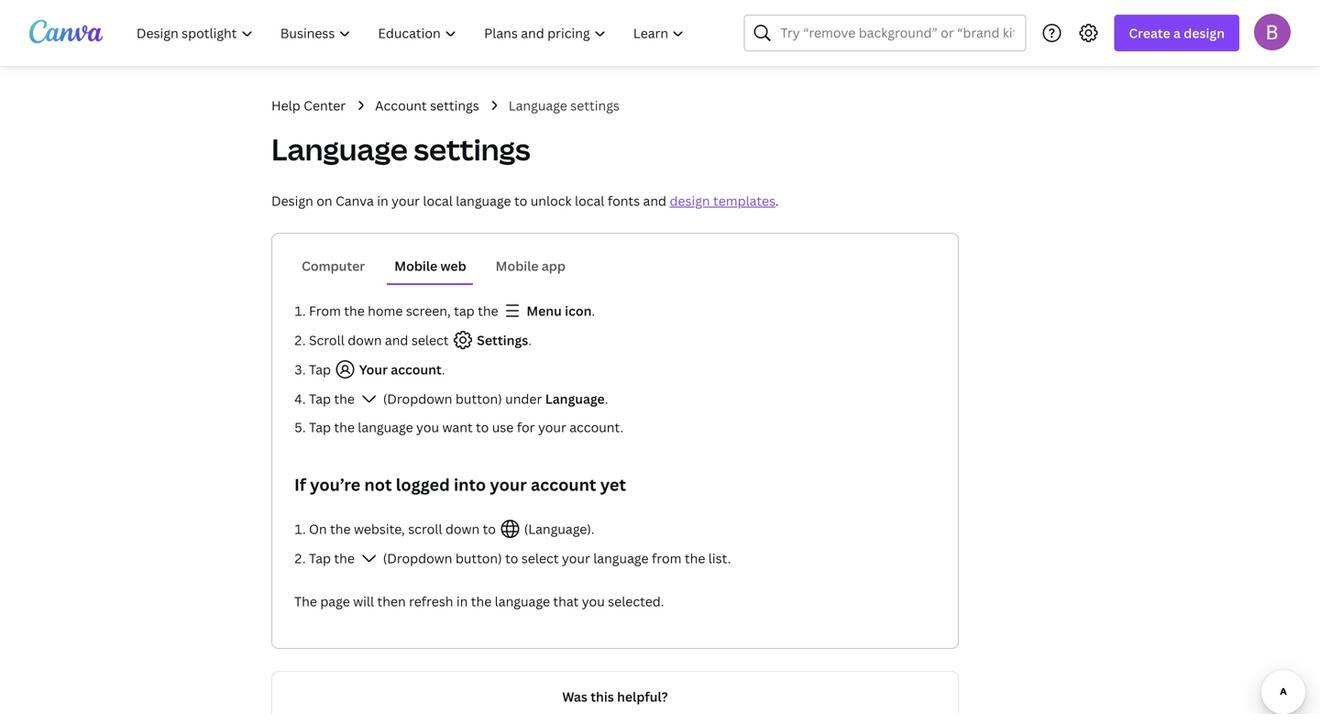 Task type: describe. For each thing, give the bounding box(es) containing it.
create a design
[[1130, 24, 1226, 42]]

logged
[[396, 474, 450, 496]]

to left use
[[476, 419, 489, 436]]

tap for (dropdown button) under
[[309, 390, 331, 408]]

to left unlock
[[515, 192, 528, 210]]

(dropdown for (dropdown button) to select your language from the list.
[[383, 550, 453, 567]]

scroll
[[309, 332, 345, 349]]

tap the for (dropdown button) to select your language from the list.
[[309, 550, 358, 567]]

the right on
[[330, 521, 351, 538]]

templates
[[714, 192, 776, 210]]

. for menu icon
[[592, 302, 595, 320]]

your
[[359, 361, 388, 378]]

page
[[320, 593, 350, 610]]

language up not
[[358, 419, 413, 436]]

center
[[304, 97, 346, 114]]

language inside "language settings" link
[[509, 97, 568, 114]]

helpful?
[[617, 688, 668, 706]]

will
[[353, 593, 374, 610]]

tap for .
[[309, 361, 334, 378]]

was
[[563, 688, 588, 706]]

you're
[[310, 474, 361, 496]]

your right canva
[[392, 192, 420, 210]]

0 vertical spatial you
[[417, 419, 439, 436]]

your down (language).
[[562, 550, 591, 567]]

(language).
[[524, 521, 595, 538]]

(dropdown for (dropdown button) under language .
[[383, 390, 453, 408]]

language settings link
[[509, 95, 620, 116]]

the left list.
[[685, 550, 706, 567]]

tap the language you want to use for your account.
[[309, 419, 624, 436]]

if
[[294, 474, 306, 496]]

computer button
[[294, 249, 373, 283]]

mobile web
[[395, 257, 467, 275]]

menu icon
[[524, 302, 592, 320]]

language left unlock
[[456, 192, 511, 210]]

account.
[[570, 419, 624, 436]]

the up page
[[334, 550, 355, 567]]

was this helpful?
[[563, 688, 668, 706]]

into
[[454, 474, 486, 496]]

for
[[517, 419, 535, 436]]

selected.
[[608, 593, 665, 610]]

mobile for mobile app
[[496, 257, 539, 275]]

0 horizontal spatial design
[[670, 192, 711, 210]]

button) for under
[[456, 390, 502, 408]]

language up selected.
[[594, 550, 649, 567]]

help
[[272, 97, 301, 114]]

computer
[[302, 257, 365, 275]]

the down scroll
[[334, 390, 355, 408]]

top level navigation element
[[125, 15, 700, 51]]

list.
[[709, 550, 731, 567]]

app
[[542, 257, 566, 275]]

mobile for mobile web
[[395, 257, 438, 275]]

a
[[1174, 24, 1181, 42]]

1 vertical spatial in
[[457, 593, 468, 610]]

(dropdown button) to select your language from the list.
[[383, 550, 731, 567]]

the page will then refresh in the language that you selected.
[[294, 593, 665, 610]]

1 vertical spatial account
[[531, 474, 597, 496]]

the up you're
[[334, 419, 355, 436]]

on
[[309, 521, 327, 538]]

design inside dropdown button
[[1185, 24, 1226, 42]]

the right the from
[[344, 302, 365, 320]]

to down the into
[[483, 521, 496, 538]]

website,
[[354, 521, 405, 538]]

Try "remove background" or "brand kit" search field
[[781, 16, 1015, 50]]

on the website, scroll down to
[[309, 521, 499, 538]]

help center
[[272, 97, 346, 114]]



Task type: vqa. For each thing, say whether or not it's contained in the screenshot.
top the "select"
yes



Task type: locate. For each thing, give the bounding box(es) containing it.
0 horizontal spatial account
[[391, 361, 442, 378]]

2 (dropdown from the top
[[383, 550, 453, 567]]

(dropdown button) under language .
[[380, 390, 609, 408]]

1 local from the left
[[423, 192, 453, 210]]

1 vertical spatial select
[[522, 550, 559, 567]]

1 vertical spatial language
[[272, 129, 408, 169]]

to
[[515, 192, 528, 210], [476, 419, 489, 436], [483, 521, 496, 538], [506, 550, 519, 567]]

0 vertical spatial language settings
[[509, 97, 620, 114]]

0 horizontal spatial mobile
[[395, 257, 438, 275]]

1 button) from the top
[[456, 390, 502, 408]]

2 button) from the top
[[456, 550, 502, 567]]

0 vertical spatial in
[[377, 192, 389, 210]]

0 horizontal spatial down
[[348, 332, 382, 349]]

from the home screen, tap the
[[309, 302, 502, 320]]

mobile left web
[[395, 257, 438, 275]]

account
[[391, 361, 442, 378], [531, 474, 597, 496]]

1 vertical spatial tap the
[[309, 550, 358, 567]]

1 tap the from the top
[[309, 390, 358, 408]]

mobile web button
[[387, 249, 474, 283]]

the
[[344, 302, 365, 320], [478, 302, 499, 320], [334, 390, 355, 408], [334, 419, 355, 436], [330, 521, 351, 538], [334, 550, 355, 567], [685, 550, 706, 567], [471, 593, 492, 610]]

2 vertical spatial language
[[546, 390, 605, 408]]

the right the tap
[[478, 302, 499, 320]]

scroll down and select
[[309, 332, 452, 349]]

0 vertical spatial design
[[1185, 24, 1226, 42]]

account
[[375, 97, 427, 114]]

1 horizontal spatial account
[[531, 474, 597, 496]]

1 vertical spatial and
[[385, 332, 409, 349]]

button) for to
[[456, 550, 502, 567]]

select for to
[[522, 550, 559, 567]]

down up your
[[348, 332, 382, 349]]

1 horizontal spatial in
[[457, 593, 468, 610]]

select
[[412, 332, 449, 349], [522, 550, 559, 567]]

mobile app
[[496, 257, 566, 275]]

local
[[423, 192, 453, 210], [575, 192, 605, 210]]

settings
[[474, 332, 529, 349]]

in
[[377, 192, 389, 210], [457, 593, 468, 610]]

screen,
[[406, 302, 451, 320]]

2 local from the left
[[575, 192, 605, 210]]

0 horizontal spatial select
[[412, 332, 449, 349]]

under
[[506, 390, 542, 408]]

the right refresh
[[471, 593, 492, 610]]

refresh
[[409, 593, 454, 610]]

0 vertical spatial language
[[509, 97, 568, 114]]

1 horizontal spatial down
[[446, 521, 480, 538]]

not
[[365, 474, 392, 496]]

use
[[492, 419, 514, 436]]

1 horizontal spatial design
[[1185, 24, 1226, 42]]

language left that
[[495, 593, 550, 610]]

want
[[443, 419, 473, 436]]

0 horizontal spatial you
[[417, 419, 439, 436]]

1 vertical spatial button)
[[456, 550, 502, 567]]

button)
[[456, 390, 502, 408], [456, 550, 502, 567]]

fonts
[[608, 192, 640, 210]]

and right 'fonts'
[[644, 192, 667, 210]]

from
[[652, 550, 682, 567]]

you
[[417, 419, 439, 436], [582, 593, 605, 610]]

yet
[[601, 474, 627, 496]]

on
[[317, 192, 333, 210]]

account right your
[[391, 361, 442, 378]]

your account
[[356, 361, 442, 378]]

design on canva in your local language to unlock local fonts and design templates .
[[272, 192, 779, 210]]

home
[[368, 302, 403, 320]]

0 horizontal spatial and
[[385, 332, 409, 349]]

that
[[554, 593, 579, 610]]

1 horizontal spatial mobile
[[496, 257, 539, 275]]

0 vertical spatial down
[[348, 332, 382, 349]]

from
[[309, 302, 341, 320]]

language
[[509, 97, 568, 114], [272, 129, 408, 169], [546, 390, 605, 408]]

design templates link
[[670, 192, 776, 210]]

0 vertical spatial account
[[391, 361, 442, 378]]

select down (language).
[[522, 550, 559, 567]]

4 tap from the top
[[309, 550, 331, 567]]

mobile app button
[[489, 249, 573, 283]]

. for settings
[[529, 332, 532, 349]]

design right 'a'
[[1185, 24, 1226, 42]]

tap
[[454, 302, 475, 320]]

2 mobile from the left
[[496, 257, 539, 275]]

tap the for (dropdown button) under
[[309, 390, 358, 408]]

tap for (dropdown button) to select your language from the list.
[[309, 550, 331, 567]]

0 horizontal spatial in
[[377, 192, 389, 210]]

and up your account
[[385, 332, 409, 349]]

language
[[456, 192, 511, 210], [358, 419, 413, 436], [594, 550, 649, 567], [495, 593, 550, 610]]

1 vertical spatial you
[[582, 593, 605, 610]]

the
[[294, 593, 317, 610]]

1 horizontal spatial select
[[522, 550, 559, 567]]

local up mobile web button
[[423, 192, 453, 210]]

select down screen,
[[412, 332, 449, 349]]

(dropdown down scroll
[[383, 550, 453, 567]]

1 horizontal spatial and
[[644, 192, 667, 210]]

down
[[348, 332, 382, 349], [446, 521, 480, 538]]

2 tap the from the top
[[309, 550, 358, 567]]

you right that
[[582, 593, 605, 610]]

1 (dropdown from the top
[[383, 390, 453, 408]]

0 vertical spatial (dropdown
[[383, 390, 453, 408]]

and
[[644, 192, 667, 210], [385, 332, 409, 349]]

1 mobile from the left
[[395, 257, 438, 275]]

(dropdown
[[383, 390, 453, 408], [383, 550, 453, 567]]

bob builder image
[[1255, 14, 1292, 50]]

0 vertical spatial and
[[644, 192, 667, 210]]

create
[[1130, 24, 1171, 42]]

0 vertical spatial button)
[[456, 390, 502, 408]]

button) up the page will then refresh in the language that you selected.
[[456, 550, 502, 567]]

local left 'fonts'
[[575, 192, 605, 210]]

then
[[378, 593, 406, 610]]

tap
[[309, 361, 334, 378], [309, 390, 331, 408], [309, 419, 331, 436], [309, 550, 331, 567]]

1 horizontal spatial you
[[582, 593, 605, 610]]

tap the
[[309, 390, 358, 408], [309, 550, 358, 567]]

button) up the tap the language you want to use for your account.
[[456, 390, 502, 408]]

1 vertical spatial language settings
[[272, 129, 531, 169]]

design
[[1185, 24, 1226, 42], [670, 192, 711, 210]]

settings for account settings link
[[430, 97, 479, 114]]

1 vertical spatial down
[[446, 521, 480, 538]]

this
[[591, 688, 614, 706]]

you left want
[[417, 419, 439, 436]]

1 vertical spatial design
[[670, 192, 711, 210]]

icon
[[565, 302, 592, 320]]

account up (language).
[[531, 474, 597, 496]]

account settings link
[[375, 95, 479, 116]]

in right canva
[[377, 192, 389, 210]]

0 vertical spatial select
[[412, 332, 449, 349]]

mobile left app
[[496, 257, 539, 275]]

your right for at the left
[[538, 419, 567, 436]]

your
[[392, 192, 420, 210], [538, 419, 567, 436], [490, 474, 527, 496], [562, 550, 591, 567]]

(dropdown down your account
[[383, 390, 453, 408]]

tap the down scroll
[[309, 390, 358, 408]]

canva
[[336, 192, 374, 210]]

settings for "language settings" link
[[571, 97, 620, 114]]

unlock
[[531, 192, 572, 210]]

your right the into
[[490, 474, 527, 496]]

1 vertical spatial (dropdown
[[383, 550, 453, 567]]

to up the page will then refresh in the language that you selected.
[[506, 550, 519, 567]]

settings
[[430, 97, 479, 114], [571, 97, 620, 114], [414, 129, 531, 169]]

down right scroll
[[446, 521, 480, 538]]

language settings
[[509, 97, 620, 114], [272, 129, 531, 169]]

design
[[272, 192, 314, 210]]

menu
[[527, 302, 562, 320]]

in right refresh
[[457, 593, 468, 610]]

.
[[776, 192, 779, 210], [592, 302, 595, 320], [529, 332, 532, 349], [442, 361, 445, 378], [605, 390, 609, 408]]

if you're not logged into your account yet
[[294, 474, 627, 496]]

select for and
[[412, 332, 449, 349]]

create a design button
[[1115, 15, 1240, 51]]

web
[[441, 257, 467, 275]]

1 horizontal spatial local
[[575, 192, 605, 210]]

scroll
[[408, 521, 443, 538]]

mobile
[[395, 257, 438, 275], [496, 257, 539, 275]]

1 tap from the top
[[309, 361, 334, 378]]

2 tap from the top
[[309, 390, 331, 408]]

3 tap from the top
[[309, 419, 331, 436]]

. for your account
[[442, 361, 445, 378]]

help center link
[[272, 95, 346, 116]]

0 vertical spatial tap the
[[309, 390, 358, 408]]

account settings
[[375, 97, 479, 114]]

tap the down on
[[309, 550, 358, 567]]

design left templates
[[670, 192, 711, 210]]

0 horizontal spatial local
[[423, 192, 453, 210]]



